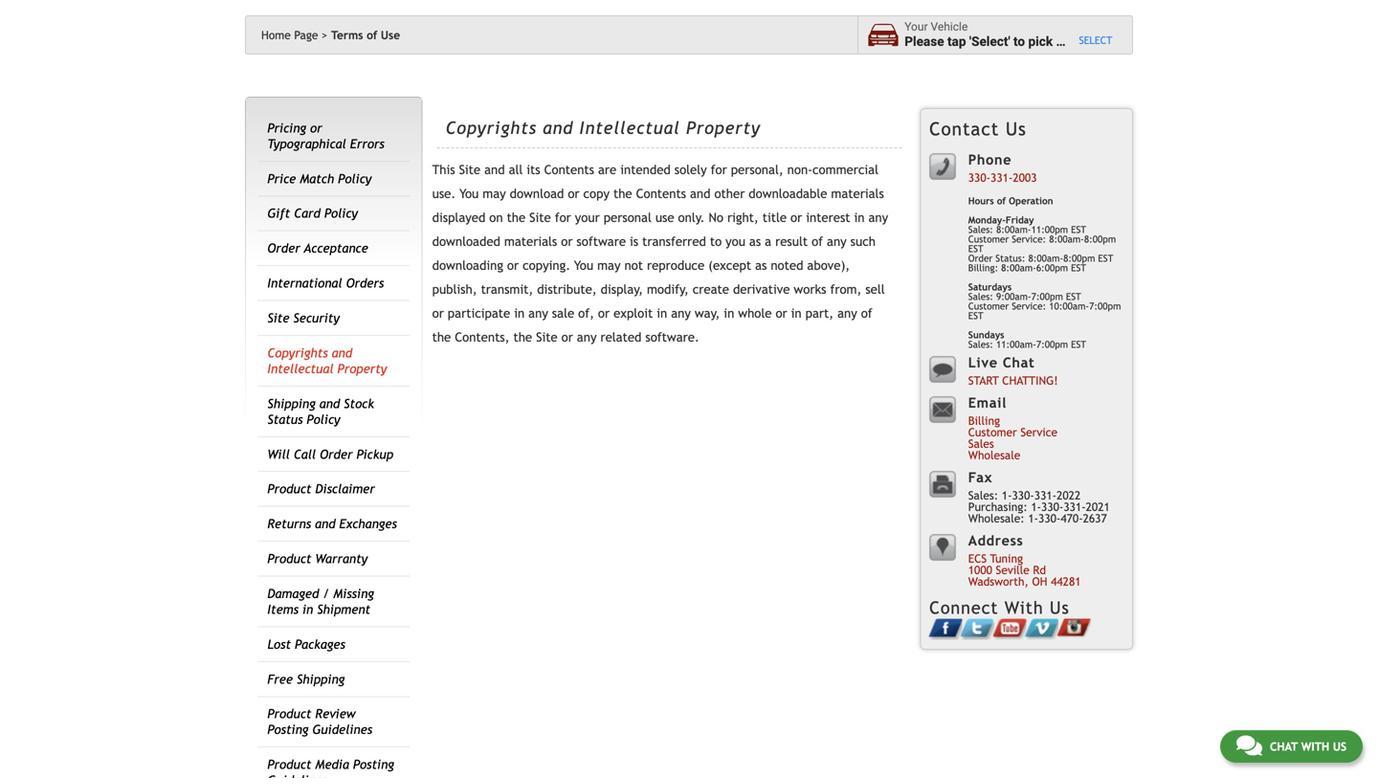 Task type: vqa. For each thing, say whether or not it's contained in the screenshot.
Home
yes



Task type: locate. For each thing, give the bounding box(es) containing it.
with
[[1301, 740, 1330, 753]]

8:00pm down '11:00pm'
[[1064, 253, 1095, 264]]

0 horizontal spatial materials
[[504, 234, 557, 249]]

0 horizontal spatial a
[[765, 234, 772, 249]]

4 product from the top
[[267, 757, 312, 772]]

1 vertical spatial us
[[1050, 598, 1070, 618]]

damaged
[[267, 586, 319, 601]]

errors
[[350, 136, 385, 151]]

1 vertical spatial intellectual
[[267, 361, 334, 376]]

policy down errors
[[338, 171, 372, 186]]

guidelines down media
[[267, 773, 327, 778]]

guidelines inside product review posting guidelines
[[312, 722, 372, 737]]

as right you
[[749, 234, 761, 249]]

1 vertical spatial you
[[574, 258, 594, 273]]

may left not at top left
[[597, 258, 621, 273]]

posting for product review posting guidelines
[[267, 722, 309, 737]]

part,
[[806, 306, 834, 321]]

sales: down billing:
[[968, 291, 994, 302]]

solely
[[675, 162, 707, 177]]

1 horizontal spatial materials
[[831, 186, 884, 201]]

1 horizontal spatial us
[[1050, 598, 1070, 618]]

0 vertical spatial posting
[[267, 722, 309, 737]]

tap
[[948, 34, 966, 49]]

vehicle
[[1066, 34, 1108, 49]]

or down sale
[[561, 330, 573, 345]]

damaged / missing items in shipment link
[[267, 586, 374, 617]]

copyrights up all
[[446, 118, 537, 138]]

0 horizontal spatial property
[[337, 361, 387, 376]]

2 vertical spatial us
[[1333, 740, 1347, 753]]

from,
[[830, 282, 862, 297]]

2 service: from the top
[[1012, 301, 1046, 312]]

intellectual up shipping and stock status policy link
[[267, 361, 334, 376]]

2 vertical spatial policy
[[307, 412, 340, 427]]

service: left 10:00am-
[[1012, 301, 1046, 312]]

1 vertical spatial a
[[765, 234, 772, 249]]

email billing customer service sales wholesale
[[968, 395, 1058, 462]]

331- inside the phone 330-331-2003
[[991, 171, 1013, 184]]

may up the on in the top of the page
[[483, 186, 506, 201]]

or left copy
[[568, 186, 580, 201]]

to inside your vehicle please tap 'select' to pick a vehicle
[[1014, 34, 1025, 49]]

copyrights and intellectual property up are
[[446, 118, 761, 138]]

sales: down hours
[[968, 224, 994, 235]]

0 horizontal spatial copyrights and intellectual property
[[267, 345, 387, 376]]

1- left 2022
[[1031, 500, 1041, 513]]

order acceptance
[[267, 241, 368, 256]]

of right hours
[[997, 195, 1006, 206]]

product left media
[[267, 757, 312, 772]]

0 horizontal spatial intellectual
[[267, 361, 334, 376]]

home page
[[261, 28, 318, 42]]

a left result
[[765, 234, 772, 249]]

1 vertical spatial policy
[[324, 206, 358, 221]]

0 vertical spatial 8:00pm
[[1084, 233, 1116, 245]]

as
[[749, 234, 761, 249], [755, 258, 767, 273]]

11:00am-
[[996, 339, 1036, 350]]

start
[[968, 374, 999, 387]]

8:00pm
[[1084, 233, 1116, 245], [1064, 253, 1095, 264]]

shipping up status
[[267, 396, 316, 411]]

1 horizontal spatial may
[[597, 258, 621, 273]]

product inside product review posting guidelines
[[267, 707, 312, 721]]

0 horizontal spatial may
[[483, 186, 506, 201]]

missing
[[333, 586, 374, 601]]

8:00am- down '11:00pm'
[[1028, 253, 1064, 264]]

disclaimer
[[315, 482, 375, 496]]

us down the 44281
[[1050, 598, 1070, 618]]

contents up use
[[636, 186, 686, 201]]

comments image
[[1237, 734, 1262, 757]]

in up such
[[854, 210, 865, 225]]

download
[[510, 186, 564, 201]]

4 sales: from the top
[[968, 488, 999, 502]]

chat with us
[[1270, 740, 1347, 753]]

above),
[[807, 258, 850, 273]]

0 vertical spatial us
[[1006, 118, 1027, 139]]

contents right the "its" on the left of page
[[544, 162, 594, 177]]

7:00pm
[[1031, 291, 1063, 302], [1089, 301, 1121, 312], [1036, 339, 1068, 350]]

and left all
[[484, 162, 505, 177]]

0 horizontal spatial to
[[710, 234, 722, 249]]

8:00pm right '11:00pm'
[[1084, 233, 1116, 245]]

contact us
[[930, 118, 1027, 139]]

or
[[310, 120, 322, 135], [568, 186, 580, 201], [791, 210, 802, 225], [561, 234, 573, 249], [507, 258, 519, 273], [432, 306, 444, 321], [598, 306, 610, 321], [776, 306, 787, 321], [561, 330, 573, 345]]

1 vertical spatial guidelines
[[267, 773, 327, 778]]

you right use.
[[460, 186, 479, 201]]

0 vertical spatial copyrights
[[446, 118, 537, 138]]

materials up copying.
[[504, 234, 557, 249]]

chat inside chat with us link
[[1270, 740, 1298, 753]]

on
[[489, 210, 503, 225]]

2 product from the top
[[267, 551, 312, 566]]

1 vertical spatial shipping
[[297, 672, 345, 687]]

pricing or typographical errors link
[[267, 120, 385, 151]]

for up "other"
[[711, 162, 727, 177]]

1 customer from the top
[[968, 233, 1009, 245]]

0 vertical spatial contents
[[544, 162, 594, 177]]

to inside this site and all its contents are intended solely for personal, non-commercial use. you may download or copy the contents and other downloadable materials displayed on the site for your personal use only. no right, title or interest in any downloaded materials or software is transferred to you as a result of any such downloading or copying. you may not reproduce (except as noted above), publish, transmit, distribute, display, modify, create derivative works from, sell or participate in any sale of, or exploit in any way, in whole or in part, any of the contents, the site or any related software.
[[710, 234, 722, 249]]

other
[[715, 186, 745, 201]]

chat with us link
[[1220, 730, 1363, 763]]

copyrights down "site security"
[[267, 345, 328, 360]]

0 vertical spatial service:
[[1012, 233, 1046, 245]]

1 vertical spatial chat
[[1270, 740, 1298, 753]]

0 vertical spatial may
[[483, 186, 506, 201]]

0 horizontal spatial for
[[555, 210, 571, 225]]

vehicle
[[931, 20, 968, 34]]

use.
[[432, 186, 456, 201]]

2 horizontal spatial 331-
[[1064, 500, 1086, 513]]

service:
[[1012, 233, 1046, 245], [1012, 301, 1046, 312]]

331-
[[991, 171, 1013, 184], [1035, 488, 1057, 502], [1064, 500, 1086, 513]]

status
[[267, 412, 303, 427]]

330-
[[968, 171, 991, 184], [1012, 488, 1035, 502], [1041, 500, 1064, 513], [1039, 511, 1061, 525]]

0 vertical spatial a
[[1056, 34, 1063, 49]]

to left pick
[[1014, 34, 1025, 49]]

1 horizontal spatial chat
[[1270, 740, 1298, 753]]

of down sell
[[861, 306, 873, 321]]

the right contents,
[[513, 330, 532, 345]]

330- up wholesale:
[[1012, 488, 1035, 502]]

create
[[693, 282, 729, 297]]

us right the with
[[1333, 740, 1347, 753]]

posting for product media posting guidelines
[[353, 757, 394, 772]]

0 vertical spatial policy
[[338, 171, 372, 186]]

8:00am- up status:
[[996, 224, 1031, 235]]

0 vertical spatial materials
[[831, 186, 884, 201]]

1 horizontal spatial to
[[1014, 34, 1025, 49]]

shipping and stock status policy link
[[267, 396, 374, 427]]

order left status:
[[968, 253, 993, 264]]

service: down 'friday'
[[1012, 233, 1046, 245]]

and down security
[[332, 345, 352, 360]]

3 sales: from the top
[[968, 339, 994, 350]]

free shipping
[[267, 672, 345, 687]]

no
[[709, 210, 724, 225]]

sales: up live
[[968, 339, 994, 350]]

0 vertical spatial copyrights and intellectual property
[[446, 118, 761, 138]]

product up returns
[[267, 482, 312, 496]]

0 horizontal spatial you
[[460, 186, 479, 201]]

of
[[367, 28, 377, 42], [997, 195, 1006, 206], [812, 234, 823, 249], [861, 306, 873, 321]]

sales: inside fax sales: 1-330-331-2022 purchasing: 1-330-331-2021 wholesale: 1-330-470-2637
[[968, 488, 999, 502]]

product disclaimer link
[[267, 482, 375, 496]]

a
[[1056, 34, 1063, 49], [765, 234, 772, 249]]

0 horizontal spatial posting
[[267, 722, 309, 737]]

warranty
[[315, 551, 368, 566]]

or down publish,
[[432, 306, 444, 321]]

1 horizontal spatial posting
[[353, 757, 394, 772]]

materials down commercial
[[831, 186, 884, 201]]

a right pick
[[1056, 34, 1063, 49]]

0 horizontal spatial contents
[[544, 162, 594, 177]]

exploit
[[614, 306, 653, 321]]

in down modify,
[[657, 306, 667, 321]]

0 horizontal spatial order
[[267, 241, 300, 256]]

0 vertical spatial to
[[1014, 34, 1025, 49]]

software.
[[645, 330, 700, 345]]

guidelines inside product media posting guidelines
[[267, 773, 327, 778]]

lost packages
[[267, 637, 345, 652]]

shipping down packages
[[297, 672, 345, 687]]

status:
[[996, 253, 1026, 264]]

0 horizontal spatial copyrights
[[267, 345, 328, 360]]

site security link
[[267, 311, 340, 325]]

1- right wholesale:
[[1028, 511, 1039, 525]]

posting right media
[[353, 757, 394, 772]]

sales
[[968, 437, 994, 450]]

chat down 11:00am-
[[1003, 355, 1035, 370]]

1 sales: from the top
[[968, 224, 994, 235]]

2 horizontal spatial us
[[1333, 740, 1347, 753]]

1 vertical spatial posting
[[353, 757, 394, 772]]

1 horizontal spatial for
[[711, 162, 727, 177]]

posting inside product media posting guidelines
[[353, 757, 394, 772]]

7:00pm down 6:00pm
[[1031, 291, 1063, 302]]

0 vertical spatial guidelines
[[312, 722, 372, 737]]

1 vertical spatial property
[[337, 361, 387, 376]]

0 vertical spatial intellectual
[[580, 118, 680, 138]]

0 horizontal spatial 331-
[[991, 171, 1013, 184]]

us up phone in the top right of the page
[[1006, 118, 1027, 139]]

330- down phone in the top right of the page
[[968, 171, 991, 184]]

order right call
[[320, 447, 353, 462]]

property up the solely
[[686, 118, 761, 138]]

1 horizontal spatial order
[[320, 447, 353, 462]]

policy right "card"
[[324, 206, 358, 221]]

in
[[854, 210, 865, 225], [514, 306, 525, 321], [657, 306, 667, 321], [724, 306, 734, 321], [791, 306, 802, 321], [302, 602, 313, 617]]

security
[[293, 311, 340, 325]]

1 vertical spatial may
[[597, 258, 621, 273]]

for left your
[[555, 210, 571, 225]]

in down the damaged
[[302, 602, 313, 617]]

1 vertical spatial to
[[710, 234, 722, 249]]

sales link
[[968, 437, 994, 450]]

us inside chat with us link
[[1333, 740, 1347, 753]]

and left stock
[[319, 396, 340, 411]]

0 vertical spatial as
[[749, 234, 761, 249]]

1 vertical spatial service:
[[1012, 301, 1046, 312]]

0 vertical spatial chat
[[1003, 355, 1035, 370]]

personal
[[604, 210, 652, 225]]

interest
[[806, 210, 850, 225]]

will
[[267, 447, 290, 462]]

policy up the will call order pickup link
[[307, 412, 340, 427]]

chat inside live chat start chatting!
[[1003, 355, 1035, 370]]

3 customer from the top
[[968, 425, 1017, 439]]

you up 'distribute,'
[[574, 258, 594, 273]]

3 product from the top
[[267, 707, 312, 721]]

a inside this site and all its contents are intended solely for personal, non-commercial use. you may download or copy the contents and other downloadable materials displayed on the site for your personal use only. no right, title or interest in any downloaded materials or software is transferred to you as a result of any such downloading or copying. you may not reproduce (except as noted above), publish, transmit, distribute, display, modify, create derivative works from, sell or participate in any sale of, or exploit in any way, in whole or in part, any of the contents, the site or any related software.
[[765, 234, 772, 249]]

copyrights and intellectual property
[[446, 118, 761, 138], [267, 345, 387, 376]]

2637
[[1083, 511, 1107, 525]]

guidelines down review
[[312, 722, 372, 737]]

product down returns
[[267, 551, 312, 566]]

0 horizontal spatial chat
[[1003, 355, 1035, 370]]

2 vertical spatial customer
[[968, 425, 1017, 439]]

to left you
[[710, 234, 722, 249]]

1 horizontal spatial property
[[686, 118, 761, 138]]

site down sale
[[536, 330, 558, 345]]

product for product review posting guidelines
[[267, 707, 312, 721]]

2 horizontal spatial order
[[968, 253, 993, 264]]

1 vertical spatial for
[[555, 210, 571, 225]]

0 vertical spatial property
[[686, 118, 761, 138]]

posting down free
[[267, 722, 309, 737]]

1 vertical spatial copyrights
[[267, 345, 328, 360]]

or inside pricing or typographical errors
[[310, 120, 322, 135]]

product down free
[[267, 707, 312, 721]]

posting inside product review posting guidelines
[[267, 722, 309, 737]]

displayed
[[432, 210, 486, 225]]

is
[[630, 234, 639, 249]]

address
[[968, 533, 1024, 548]]

330- down 2022
[[1039, 511, 1061, 525]]

service
[[1021, 425, 1058, 439]]

intellectual up intended
[[580, 118, 680, 138]]

customer inside email billing customer service sales wholesale
[[968, 425, 1017, 439]]

returns and exchanges link
[[267, 517, 397, 531]]

customer
[[968, 233, 1009, 245], [968, 301, 1009, 312], [968, 425, 1017, 439]]

of,
[[578, 306, 594, 321]]

sundays
[[968, 329, 1005, 340]]

contact
[[930, 118, 999, 139]]

1 vertical spatial customer
[[968, 301, 1009, 312]]

all
[[509, 162, 523, 177]]

please
[[905, 34, 944, 49]]

0 vertical spatial customer
[[968, 233, 1009, 245]]

0 horizontal spatial us
[[1006, 118, 1027, 139]]

1 horizontal spatial contents
[[636, 186, 686, 201]]

or up copying.
[[561, 234, 573, 249]]

select
[[1079, 34, 1113, 46]]

product inside product media posting guidelines
[[267, 757, 312, 772]]

0 vertical spatial you
[[460, 186, 479, 201]]

copyrights and intellectual property down security
[[267, 345, 387, 376]]

1 horizontal spatial intellectual
[[580, 118, 680, 138]]

1 horizontal spatial a
[[1056, 34, 1063, 49]]

1 product from the top
[[267, 482, 312, 496]]

0 vertical spatial shipping
[[267, 396, 316, 411]]

any up such
[[869, 210, 888, 225]]

or up 'transmit,'
[[507, 258, 519, 273]]

as up derivative
[[755, 258, 767, 273]]

sales: down fax
[[968, 488, 999, 502]]

phone 330-331-2003
[[968, 152, 1037, 184]]

chat left the with
[[1270, 740, 1298, 753]]

8:00am- up 6:00pm
[[1049, 233, 1084, 245]]

distribute,
[[537, 282, 597, 297]]

card
[[294, 206, 321, 221]]

display,
[[601, 282, 643, 297]]



Task type: describe. For each thing, give the bounding box(es) containing it.
1 horizontal spatial 331-
[[1035, 488, 1057, 502]]

reproduce
[[647, 258, 705, 273]]

returns and exchanges
[[267, 517, 397, 531]]

any up software.
[[671, 306, 691, 321]]

site down the download
[[529, 210, 551, 225]]

order acceptance link
[[267, 241, 368, 256]]

billing:
[[968, 262, 999, 273]]

non-
[[787, 162, 813, 177]]

you
[[726, 234, 746, 249]]

site left security
[[267, 311, 289, 325]]

in left part,
[[791, 306, 802, 321]]

or right title
[[791, 210, 802, 225]]

1 horizontal spatial copyrights
[[446, 118, 537, 138]]

operation
[[1009, 195, 1053, 206]]

price
[[267, 171, 296, 186]]

downloading
[[432, 258, 503, 273]]

publish,
[[432, 282, 477, 297]]

us for connect
[[1050, 598, 1070, 618]]

fax sales: 1-330-331-2022 purchasing: 1-330-331-2021 wholesale: 1-330-470-2637
[[968, 469, 1110, 525]]

order inside "hours of operation monday-friday sales: 8:00am-11:00pm est customer service: 8:00am-8:00pm est order status: 8:00am-8:00pm est billing: 8:00am-6:00pm est saturdays sales: 9:00am-7:00pm est customer service: 10:00am-7:00pm est sundays sales: 11:00am-7:00pm est"
[[968, 253, 993, 264]]

2021
[[1086, 500, 1110, 513]]

site security
[[267, 311, 340, 325]]

/
[[323, 586, 330, 601]]

9:00am-
[[996, 291, 1031, 302]]

of right result
[[812, 234, 823, 249]]

address ecs tuning 1000 seville rd wadsworth, oh 44281
[[968, 533, 1081, 588]]

terms of use
[[331, 28, 400, 42]]

1 service: from the top
[[1012, 233, 1046, 245]]

items
[[267, 602, 299, 617]]

1- up wholesale:
[[1002, 488, 1012, 502]]

1 vertical spatial copyrights and intellectual property
[[267, 345, 387, 376]]

not
[[625, 258, 643, 273]]

any left sale
[[529, 306, 548, 321]]

commercial
[[813, 162, 879, 177]]

1 vertical spatial contents
[[636, 186, 686, 201]]

(except
[[708, 258, 751, 273]]

7:00pm down 10:00am-
[[1036, 339, 1068, 350]]

and up the download
[[543, 118, 574, 138]]

intellectual inside 'link'
[[267, 361, 334, 376]]

1 vertical spatial 8:00pm
[[1064, 253, 1095, 264]]

of inside "hours of operation monday-friday sales: 8:00am-11:00pm est customer service: 8:00am-8:00pm est order status: 8:00am-8:00pm est billing: 8:00am-6:00pm est saturdays sales: 9:00am-7:00pm est customer service: 10:00am-7:00pm est sundays sales: 11:00am-7:00pm est"
[[997, 195, 1006, 206]]

phone
[[968, 152, 1012, 167]]

and up "only."
[[690, 186, 711, 201]]

billing link
[[968, 414, 1000, 427]]

the up personal
[[614, 186, 632, 201]]

gift card policy
[[267, 206, 358, 221]]

any down of, at the top
[[577, 330, 597, 345]]

chatting!
[[1002, 374, 1058, 387]]

works
[[794, 282, 827, 297]]

free
[[267, 672, 293, 687]]

its
[[527, 162, 540, 177]]

330- inside the phone 330-331-2003
[[968, 171, 991, 184]]

right,
[[727, 210, 759, 225]]

0 vertical spatial for
[[711, 162, 727, 177]]

shipping inside shipping and stock status policy
[[267, 396, 316, 411]]

copyrights inside 'link'
[[267, 345, 328, 360]]

policy inside shipping and stock status policy
[[307, 412, 340, 427]]

purchasing:
[[968, 500, 1028, 513]]

such
[[851, 234, 876, 249]]

modify,
[[647, 282, 689, 297]]

gift
[[267, 206, 290, 221]]

title
[[763, 210, 787, 225]]

1 horizontal spatial copyrights and intellectual property
[[446, 118, 761, 138]]

hours
[[968, 195, 994, 206]]

11:00pm
[[1031, 224, 1068, 235]]

related
[[601, 330, 642, 345]]

product media posting guidelines link
[[267, 757, 394, 778]]

seville
[[996, 563, 1030, 577]]

oh
[[1032, 575, 1048, 588]]

330- left 2637
[[1041, 500, 1064, 513]]

in down 'transmit,'
[[514, 306, 525, 321]]

and down product disclaimer link
[[315, 517, 336, 531]]

a inside your vehicle please tap 'select' to pick a vehicle
[[1056, 34, 1063, 49]]

transmit,
[[481, 282, 533, 297]]

product warranty
[[267, 551, 368, 566]]

email
[[968, 395, 1007, 411]]

your
[[575, 210, 600, 225]]

and inside shipping and stock status policy
[[319, 396, 340, 411]]

personal,
[[731, 162, 784, 177]]

shipping and stock status policy
[[267, 396, 374, 427]]

wholesale:
[[968, 511, 1025, 525]]

guidelines for review
[[312, 722, 372, 737]]

site right this
[[459, 162, 481, 177]]

product review posting guidelines
[[267, 707, 372, 737]]

2 sales: from the top
[[968, 291, 994, 302]]

product media posting guidelines
[[267, 757, 394, 778]]

use
[[381, 28, 400, 42]]

your
[[905, 20, 928, 34]]

noted
[[771, 258, 803, 273]]

media
[[315, 757, 349, 772]]

or right whole
[[776, 306, 787, 321]]

policy for price match policy
[[338, 171, 372, 186]]

the left contents,
[[432, 330, 451, 345]]

2022
[[1057, 488, 1081, 502]]

whole
[[738, 306, 772, 321]]

1000
[[968, 563, 993, 577]]

international orders
[[267, 276, 384, 291]]

in inside damaged / missing items in shipment
[[302, 602, 313, 617]]

friday
[[1006, 214, 1034, 225]]

product for product warranty
[[267, 551, 312, 566]]

1 vertical spatial materials
[[504, 234, 557, 249]]

match
[[300, 171, 334, 186]]

the right the on in the top of the page
[[507, 210, 526, 225]]

pricing or typographical errors
[[267, 120, 385, 151]]

downloaded
[[432, 234, 501, 249]]

in right way,
[[724, 306, 734, 321]]

property inside 'link'
[[337, 361, 387, 376]]

guidelines for media
[[267, 773, 327, 778]]

7:00pm right 9:00am- on the right
[[1089, 301, 1121, 312]]

policy for gift card policy
[[324, 206, 358, 221]]

1 horizontal spatial you
[[574, 258, 594, 273]]

downloadable
[[749, 186, 827, 201]]

1 vertical spatial as
[[755, 258, 767, 273]]

price match policy link
[[267, 171, 372, 186]]

packages
[[295, 637, 345, 652]]

8:00am- up 9:00am- on the right
[[1001, 262, 1036, 273]]

typographical
[[267, 136, 346, 151]]

only.
[[678, 210, 705, 225]]

or right of, at the top
[[598, 306, 610, 321]]

copy
[[583, 186, 610, 201]]

330-331-2003 link
[[968, 171, 1037, 184]]

returns
[[267, 517, 311, 531]]

2 customer from the top
[[968, 301, 1009, 312]]

product for product disclaimer
[[267, 482, 312, 496]]

copyrights and intellectual property link
[[267, 345, 387, 376]]

and inside copyrights and intellectual property
[[332, 345, 352, 360]]

product for product media posting guidelines
[[267, 757, 312, 772]]

product review posting guidelines link
[[267, 707, 372, 737]]

intended
[[620, 162, 671, 177]]

pickup
[[356, 447, 394, 462]]

us for chat
[[1333, 740, 1347, 753]]

live
[[968, 355, 998, 370]]

any down from,
[[838, 306, 857, 321]]

any up above),
[[827, 234, 847, 249]]

of left use
[[367, 28, 377, 42]]

software
[[577, 234, 626, 249]]

price match policy
[[267, 171, 372, 186]]

sell
[[866, 282, 885, 297]]

damaged / missing items in shipment
[[267, 586, 374, 617]]

2003
[[1013, 171, 1037, 184]]

saturdays
[[968, 281, 1012, 292]]



